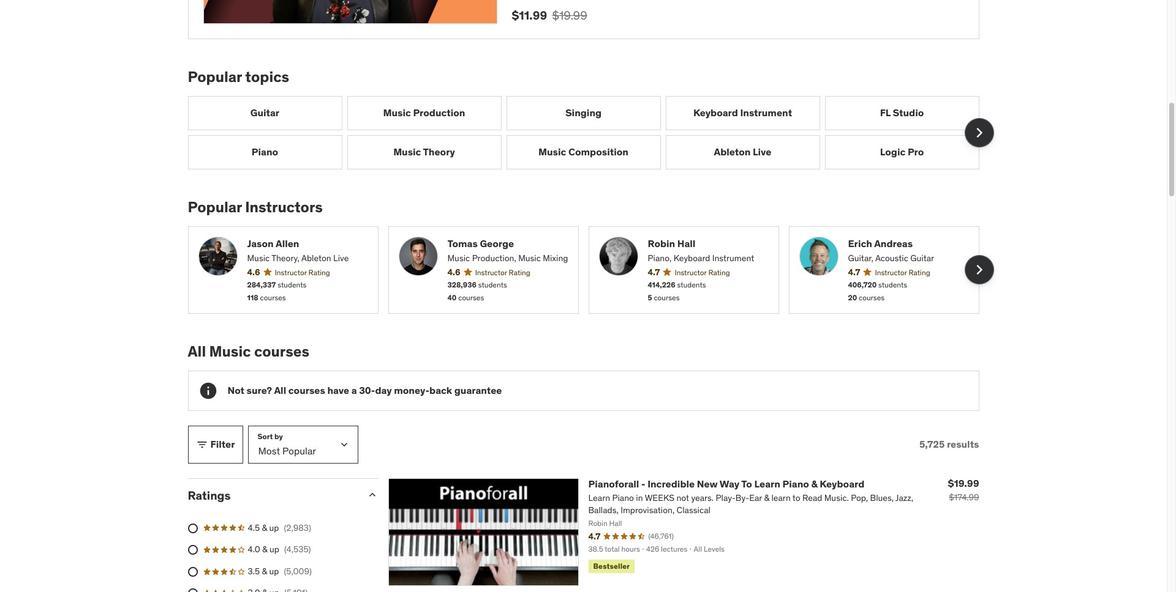 Task type: describe. For each thing, give the bounding box(es) containing it.
students for allen
[[278, 281, 307, 290]]

$11.99 $19.99
[[512, 8, 587, 23]]

5,725 results status
[[919, 439, 979, 451]]

new
[[697, 478, 718, 490]]

learn
[[754, 478, 780, 490]]

theory,
[[271, 253, 299, 264]]

music left theory
[[393, 146, 421, 158]]

acoustic
[[875, 253, 908, 264]]

ratings button
[[188, 489, 356, 503]]

(2,983)
[[284, 523, 311, 534]]

robin hall piano, keyboard instrument
[[648, 237, 754, 264]]

pianoforall - incredible new way to learn piano & keyboard
[[588, 478, 864, 490]]

ableton live link
[[666, 135, 820, 170]]

next image for popular topics
[[969, 123, 989, 143]]

414,226 students 5 courses
[[648, 281, 706, 303]]

4.5
[[248, 523, 260, 534]]

4.0
[[248, 545, 260, 556]]

composition
[[568, 146, 628, 158]]

(5,009)
[[284, 566, 312, 577]]

topics
[[245, 67, 289, 86]]

rating for hall
[[708, 268, 730, 277]]

fl
[[880, 107, 891, 119]]

pro
[[908, 146, 924, 158]]

music composition
[[538, 146, 628, 158]]

4.0 & up (4,535)
[[248, 545, 311, 556]]

0 horizontal spatial all
[[188, 342, 206, 361]]

guitar,
[[848, 253, 873, 264]]

andreas
[[874, 237, 913, 250]]

guarantee
[[454, 385, 502, 397]]

ratings
[[188, 489, 231, 503]]

& for 4.5 & up (2,983)
[[262, 523, 267, 534]]

ableton live
[[714, 146, 772, 158]]

4.6 for tomas george
[[447, 267, 460, 278]]

filter
[[210, 439, 235, 451]]

filter button
[[188, 426, 243, 464]]

back
[[429, 385, 452, 397]]

instrument inside the robin hall piano, keyboard instrument
[[712, 253, 754, 264]]

courses up sure?
[[254, 342, 309, 361]]

day
[[375, 385, 392, 397]]

ableton inside the jason allen music theory, ableton live
[[301, 253, 331, 264]]

production
[[413, 107, 465, 119]]

courses for 5
[[654, 293, 680, 303]]

pianoforall - incredible new way to learn piano & keyboard link
[[588, 478, 864, 490]]

popular instructors
[[188, 198, 323, 217]]

1 horizontal spatial $19.99
[[948, 478, 979, 490]]

rating for george
[[509, 268, 530, 277]]

up for 4.5 & up
[[269, 523, 279, 534]]

4.7 for robin hall
[[648, 267, 660, 278]]

$19.99 $174.99
[[948, 478, 979, 503]]

all music courses
[[188, 342, 309, 361]]

1 horizontal spatial piano
[[783, 478, 809, 490]]

instructor for hall
[[675, 268, 707, 277]]

incredible
[[648, 478, 695, 490]]

music inside the jason allen music theory, ableton live
[[247, 253, 270, 264]]

students for george
[[478, 281, 507, 290]]

4.7 for erich andreas
[[848, 267, 860, 278]]

$174.99
[[949, 492, 979, 503]]

piano link
[[188, 135, 342, 170]]

erich
[[848, 237, 872, 250]]

music theory link
[[347, 135, 501, 170]]

students for andreas
[[878, 281, 907, 290]]

414,226
[[648, 281, 675, 290]]

singing
[[565, 107, 602, 119]]

not sure? all courses have a 30-day money-back guarantee
[[228, 385, 502, 397]]

money-
[[394, 385, 429, 397]]

tomas
[[447, 237, 478, 250]]

robin
[[648, 237, 675, 250]]

fl studio link
[[825, 96, 979, 130]]

allen
[[276, 237, 299, 250]]

logic pro
[[880, 146, 924, 158]]

music theory
[[393, 146, 455, 158]]

tomas george link
[[447, 237, 568, 251]]

popular instructors element
[[188, 198, 994, 314]]

popular for popular topics
[[188, 67, 242, 86]]

piano,
[[648, 253, 672, 264]]

instructors
[[245, 198, 323, 217]]

jason
[[247, 237, 274, 250]]

pianoforall
[[588, 478, 639, 490]]

3.5
[[248, 566, 260, 577]]

courses for all
[[288, 385, 325, 397]]

music up the not
[[209, 342, 251, 361]]

logic pro link
[[825, 135, 979, 170]]

production,
[[472, 253, 516, 264]]

keyboard instrument
[[693, 107, 792, 119]]

118
[[247, 293, 258, 303]]

music production
[[383, 107, 465, 119]]

1 vertical spatial all
[[274, 385, 286, 397]]



Task type: vqa. For each thing, say whether or not it's contained in the screenshot.
"students" within 406,720 students 20 courses
yes



Task type: locate. For each thing, give the bounding box(es) containing it.
2 carousel element from the top
[[188, 226, 994, 314]]

rating down the erich andreas link at top right
[[909, 268, 930, 277]]

jason allen music theory, ableton live
[[247, 237, 349, 264]]

erich andreas link
[[848, 237, 969, 251]]

4 students from the left
[[878, 281, 907, 290]]

fl studio
[[880, 107, 924, 119]]

4.7
[[648, 267, 660, 278], [848, 267, 860, 278]]

1 next image from the top
[[969, 123, 989, 143]]

4 instructor from the left
[[875, 268, 907, 277]]

students for hall
[[677, 281, 706, 290]]

students down production,
[[478, 281, 507, 290]]

1 instructor from the left
[[275, 268, 307, 277]]

next image for popular instructors
[[969, 260, 989, 280]]

logic
[[880, 146, 906, 158]]

2 4.7 from the left
[[848, 267, 860, 278]]

1 vertical spatial keyboard
[[674, 253, 710, 264]]

a
[[351, 385, 357, 397]]

284,337 students 118 courses
[[247, 281, 307, 303]]

instrument down 'robin hall' "link"
[[712, 253, 754, 264]]

0 vertical spatial popular
[[188, 67, 242, 86]]

courses inside 414,226 students 5 courses
[[654, 293, 680, 303]]

& right learn
[[811, 478, 818, 490]]

music left mixing
[[518, 253, 541, 264]]

instructor rating down 'acoustic'
[[875, 268, 930, 277]]

instructor rating down theory, in the left of the page
[[275, 268, 330, 277]]

music inside 'link'
[[383, 107, 411, 119]]

0 vertical spatial next image
[[969, 123, 989, 143]]

courses down 328,936 on the left top
[[458, 293, 484, 303]]

keyboard
[[693, 107, 738, 119], [674, 253, 710, 264], [820, 478, 864, 490]]

popular topics
[[188, 67, 289, 86]]

1 vertical spatial guitar
[[910, 253, 934, 264]]

0 horizontal spatial 4.7
[[648, 267, 660, 278]]

rating down the robin hall piano, keyboard instrument
[[708, 268, 730, 277]]

ableton down jason allen link
[[301, 253, 331, 264]]

music production link
[[347, 96, 501, 130]]

guitar
[[250, 107, 279, 119], [910, 253, 934, 264]]

$19.99
[[552, 8, 587, 23], [948, 478, 979, 490]]

3 instructor from the left
[[675, 268, 707, 277]]

mixing
[[543, 253, 568, 264]]

rating for andreas
[[909, 268, 930, 277]]

3 instructor rating from the left
[[675, 268, 730, 277]]

sure?
[[247, 385, 272, 397]]

piano right learn
[[783, 478, 809, 490]]

40
[[447, 293, 457, 303]]

results
[[947, 439, 979, 451]]

0 vertical spatial ableton
[[714, 146, 751, 158]]

2 vertical spatial keyboard
[[820, 478, 864, 490]]

1 vertical spatial $19.99
[[948, 478, 979, 490]]

1 vertical spatial up
[[270, 545, 279, 556]]

students inside 406,720 students 20 courses
[[878, 281, 907, 290]]

2 4.6 from the left
[[447, 267, 460, 278]]

0 vertical spatial guitar
[[250, 107, 279, 119]]

live down the keyboard instrument link
[[753, 146, 772, 158]]

robin hall link
[[648, 237, 768, 251]]

courses down the 284,337
[[260, 293, 286, 303]]

& right 4.0 at left
[[262, 545, 267, 556]]

5,725 results
[[919, 439, 979, 451]]

0 vertical spatial all
[[188, 342, 206, 361]]

music left composition
[[538, 146, 566, 158]]

courses
[[260, 293, 286, 303], [458, 293, 484, 303], [654, 293, 680, 303], [859, 293, 885, 303], [254, 342, 309, 361], [288, 385, 325, 397]]

george
[[480, 237, 514, 250]]

284,337
[[247, 281, 276, 290]]

5
[[648, 293, 652, 303]]

guitar down topics
[[250, 107, 279, 119]]

406,720 students 20 courses
[[848, 281, 907, 303]]

have
[[327, 385, 349, 397]]

4.5 & up (2,983)
[[248, 523, 311, 534]]

2 instructor from the left
[[475, 268, 507, 277]]

live inside 'link'
[[753, 146, 772, 158]]

up for 4.0 & up
[[270, 545, 279, 556]]

studio
[[893, 107, 924, 119]]

2 instructor rating from the left
[[475, 268, 530, 277]]

instructor for allen
[[275, 268, 307, 277]]

courses for 20
[[859, 293, 885, 303]]

to
[[741, 478, 752, 490]]

instructor down theory, in the left of the page
[[275, 268, 307, 277]]

ableton down the keyboard instrument link
[[714, 146, 751, 158]]

1 vertical spatial live
[[333, 253, 349, 264]]

4.7 down guitar,
[[848, 267, 860, 278]]

keyboard instrument link
[[666, 96, 820, 130]]

instructor rating for george
[[475, 268, 530, 277]]

courses down 414,226
[[654, 293, 680, 303]]

0 vertical spatial carousel element
[[188, 96, 994, 170]]

guitar down the erich andreas link at top right
[[910, 253, 934, 264]]

instructor rating for allen
[[275, 268, 330, 277]]

1 horizontal spatial guitar
[[910, 253, 934, 264]]

up right 3.5
[[269, 566, 279, 577]]

1 vertical spatial carousel element
[[188, 226, 994, 314]]

courses down 406,720
[[859, 293, 885, 303]]

1 carousel element from the top
[[188, 96, 994, 170]]

1 4.6 from the left
[[247, 267, 260, 278]]

2 popular from the top
[[188, 198, 242, 217]]

1 instructor rating from the left
[[275, 268, 330, 277]]

1 horizontal spatial 4.7
[[848, 267, 860, 278]]

0 vertical spatial live
[[753, 146, 772, 158]]

0 vertical spatial keyboard
[[693, 107, 738, 119]]

up right 4.5
[[269, 523, 279, 534]]

4.7 down piano,
[[648, 267, 660, 278]]

way
[[720, 478, 740, 490]]

tomas george music production, music mixing
[[447, 237, 568, 264]]

guitar inside erich andreas guitar, acoustic guitar
[[910, 253, 934, 264]]

courses inside 284,337 students 118 courses
[[260, 293, 286, 303]]

1 students from the left
[[278, 281, 307, 290]]

courses left have
[[288, 385, 325, 397]]

carousel element containing guitar
[[188, 96, 994, 170]]

2 students from the left
[[478, 281, 507, 290]]

1 vertical spatial ableton
[[301, 253, 331, 264]]

2 rating from the left
[[509, 268, 530, 277]]

1 vertical spatial piano
[[783, 478, 809, 490]]

0 horizontal spatial $19.99
[[552, 8, 587, 23]]

instructor down production,
[[475, 268, 507, 277]]

not
[[228, 385, 244, 397]]

up
[[269, 523, 279, 534], [270, 545, 279, 556], [269, 566, 279, 577]]

20
[[848, 293, 857, 303]]

& right 3.5
[[262, 566, 267, 577]]

courses for 40
[[458, 293, 484, 303]]

piano down guitar link
[[252, 146, 278, 158]]

piano
[[252, 146, 278, 158], [783, 478, 809, 490]]

3.5 & up (5,009)
[[248, 566, 312, 577]]

students
[[278, 281, 307, 290], [478, 281, 507, 290], [677, 281, 706, 290], [878, 281, 907, 290]]

courses for 118
[[260, 293, 286, 303]]

& for 3.5 & up (5,009)
[[262, 566, 267, 577]]

4.6 for jason allen
[[247, 267, 260, 278]]

singing link
[[506, 96, 661, 130]]

4.6 up the 284,337
[[247, 267, 260, 278]]

instructor
[[275, 268, 307, 277], [475, 268, 507, 277], [675, 268, 707, 277], [875, 268, 907, 277]]

5,725
[[919, 439, 945, 451]]

0 horizontal spatial live
[[333, 253, 349, 264]]

instructor rating for hall
[[675, 268, 730, 277]]

music composition link
[[506, 135, 661, 170]]

students inside 284,337 students 118 courses
[[278, 281, 307, 290]]

carousel element containing jason allen
[[188, 226, 994, 314]]

jason allen link
[[247, 237, 368, 251]]

1 4.7 from the left
[[648, 267, 660, 278]]

rating for allen
[[308, 268, 330, 277]]

0 vertical spatial $19.99
[[552, 8, 587, 23]]

guitar link
[[188, 96, 342, 130]]

3 rating from the left
[[708, 268, 730, 277]]

courses inside 406,720 students 20 courses
[[859, 293, 885, 303]]

next image inside the popular instructors element
[[969, 260, 989, 280]]

piano inside 'link'
[[252, 146, 278, 158]]

2 vertical spatial up
[[269, 566, 279, 577]]

students inside 414,226 students 5 courses
[[677, 281, 706, 290]]

1 rating from the left
[[308, 268, 330, 277]]

carousel element
[[188, 96, 994, 170], [188, 226, 994, 314]]

1 popular from the top
[[188, 67, 242, 86]]

carousel element for popular instructors
[[188, 226, 994, 314]]

1 horizontal spatial all
[[274, 385, 286, 397]]

&
[[811, 478, 818, 490], [262, 523, 267, 534], [262, 545, 267, 556], [262, 566, 267, 577]]

small image
[[196, 439, 208, 451]]

popular for popular instructors
[[188, 198, 242, 217]]

rating down tomas george music production, music mixing
[[509, 268, 530, 277]]

1 horizontal spatial 4.6
[[447, 267, 460, 278]]

students down theory, in the left of the page
[[278, 281, 307, 290]]

0 horizontal spatial piano
[[252, 146, 278, 158]]

all
[[188, 342, 206, 361], [274, 385, 286, 397]]

rating down the jason allen music theory, ableton live
[[308, 268, 330, 277]]

instructor for andreas
[[875, 268, 907, 277]]

up right 4.0 at left
[[270, 545, 279, 556]]

$19.99 up the $174.99
[[948, 478, 979, 490]]

courses inside 328,936 students 40 courses
[[458, 293, 484, 303]]

3 students from the left
[[677, 281, 706, 290]]

next image
[[969, 123, 989, 143], [969, 260, 989, 280]]

erich andreas guitar, acoustic guitar
[[848, 237, 934, 264]]

328,936 students 40 courses
[[447, 281, 507, 303]]

0 vertical spatial up
[[269, 523, 279, 534]]

instructor rating down the robin hall piano, keyboard instrument
[[675, 268, 730, 277]]

popular
[[188, 67, 242, 86], [188, 198, 242, 217]]

live down jason allen link
[[333, 253, 349, 264]]

0 vertical spatial instrument
[[740, 107, 792, 119]]

406,720
[[848, 281, 877, 290]]

0 horizontal spatial guitar
[[250, 107, 279, 119]]

$19.99 right $11.99
[[552, 8, 587, 23]]

-
[[641, 478, 645, 490]]

live inside the jason allen music theory, ableton live
[[333, 253, 349, 264]]

instructor rating down production,
[[475, 268, 530, 277]]

theory
[[423, 146, 455, 158]]

students inside 328,936 students 40 courses
[[478, 281, 507, 290]]

rating
[[308, 268, 330, 277], [509, 268, 530, 277], [708, 268, 730, 277], [909, 268, 930, 277]]

4.6 up 328,936 on the left top
[[447, 267, 460, 278]]

4 instructor rating from the left
[[875, 268, 930, 277]]

ableton inside 'link'
[[714, 146, 751, 158]]

music left production at left top
[[383, 107, 411, 119]]

1 vertical spatial popular
[[188, 198, 242, 217]]

ableton
[[714, 146, 751, 158], [301, 253, 331, 264]]

carousel element for popular topics
[[188, 96, 994, 170]]

$11.99
[[512, 8, 547, 23]]

students right 414,226
[[677, 281, 706, 290]]

2 next image from the top
[[969, 260, 989, 280]]

hall
[[677, 237, 695, 250]]

keyboard inside the robin hall piano, keyboard instrument
[[674, 253, 710, 264]]

(4,535)
[[284, 545, 311, 556]]

0 vertical spatial piano
[[252, 146, 278, 158]]

30-
[[359, 385, 375, 397]]

& right 4.5
[[262, 523, 267, 534]]

1 horizontal spatial live
[[753, 146, 772, 158]]

instructor rating for andreas
[[875, 268, 930, 277]]

small image
[[366, 489, 378, 502]]

4 rating from the left
[[909, 268, 930, 277]]

328,936
[[447, 281, 476, 290]]

instructor down 'acoustic'
[[875, 268, 907, 277]]

0 horizontal spatial 4.6
[[247, 267, 260, 278]]

1 horizontal spatial ableton
[[714, 146, 751, 158]]

instrument inside the keyboard instrument link
[[740, 107, 792, 119]]

1 vertical spatial instrument
[[712, 253, 754, 264]]

1 vertical spatial next image
[[969, 260, 989, 280]]

students down 'acoustic'
[[878, 281, 907, 290]]

0 horizontal spatial ableton
[[301, 253, 331, 264]]

instructor up 414,226 students 5 courses
[[675, 268, 707, 277]]

up for 3.5 & up
[[269, 566, 279, 577]]

music down jason
[[247, 253, 270, 264]]

instrument up the ableton live
[[740, 107, 792, 119]]

& for 4.0 & up (4,535)
[[262, 545, 267, 556]]

instructor for george
[[475, 268, 507, 277]]

music down tomas at the left of the page
[[447, 253, 470, 264]]



